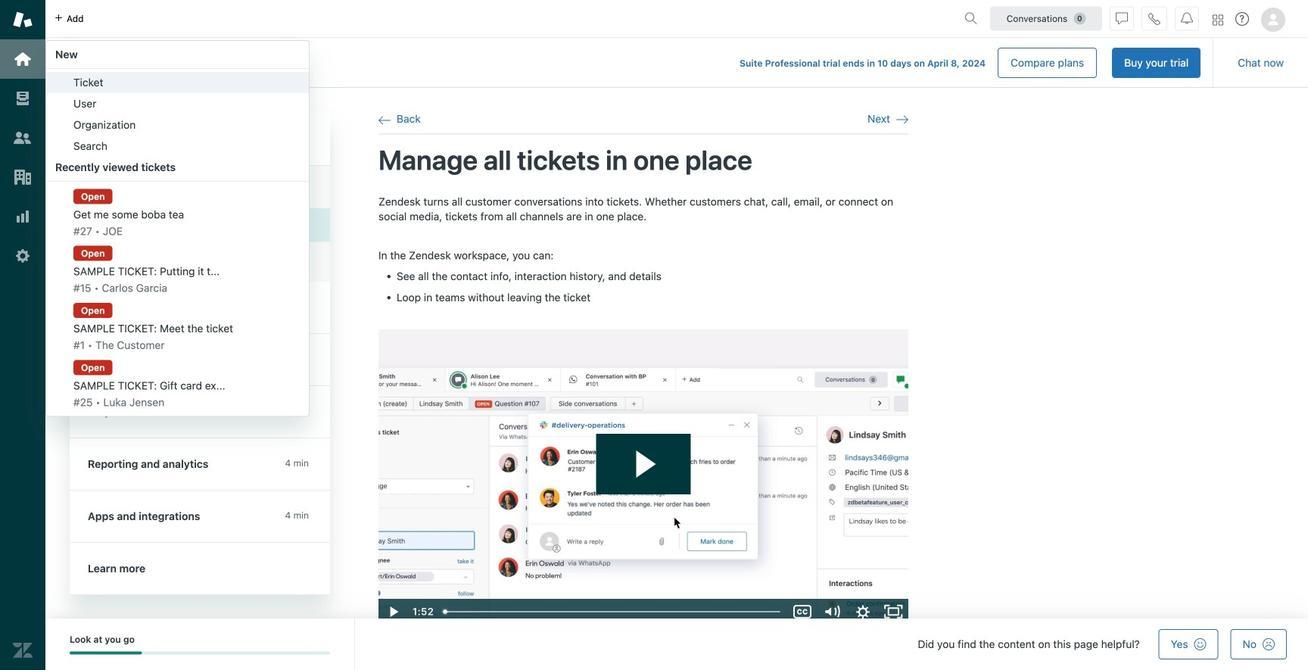 Task type: describe. For each thing, give the bounding box(es) containing it.
7 menu item from the top
[[46, 299, 309, 356]]

zendesk image
[[13, 641, 33, 660]]

6 menu item from the top
[[46, 242, 309, 299]]

admin image
[[13, 246, 33, 266]]

5 menu item from the top
[[46, 185, 309, 242]]

get started image
[[13, 49, 33, 69]]

views image
[[13, 89, 33, 108]]

3 menu item from the top
[[46, 114, 309, 136]]

April 8, 2024 text field
[[928, 58, 986, 69]]

organizations image
[[13, 167, 33, 187]]

customers image
[[13, 128, 33, 148]]

reporting image
[[13, 207, 33, 226]]

button displays agent's chat status as invisible. image
[[1116, 12, 1128, 25]]

zendesk products image
[[1213, 15, 1224, 25]]



Task type: locate. For each thing, give the bounding box(es) containing it.
tab list
[[70, 59, 266, 87]]

heading
[[70, 111, 330, 166]]

content-title region
[[379, 149, 909, 170]]

progress-bar progress bar
[[70, 651, 330, 655]]

video thumbnail image
[[379, 329, 909, 625], [379, 329, 909, 625]]

tab
[[170, 59, 266, 87]]

video element
[[379, 329, 909, 625]]

4 menu item from the top
[[46, 136, 309, 157]]

menu item
[[46, 72, 309, 93], [46, 93, 309, 114], [46, 114, 309, 136], [46, 136, 309, 157], [46, 185, 309, 242], [46, 242, 309, 299], [46, 299, 309, 356], [46, 356, 309, 413]]

get help image
[[1236, 12, 1249, 26]]

menu
[[45, 40, 310, 417]]

main element
[[0, 0, 45, 670]]

8 menu item from the top
[[46, 356, 309, 413]]

progress bar image
[[70, 651, 142, 655]]

footer
[[45, 619, 1308, 670]]

notifications image
[[1181, 12, 1193, 25]]

2 menu item from the top
[[46, 93, 309, 114]]

region
[[379, 194, 909, 625]]

zendesk support image
[[13, 10, 33, 30]]

1 menu item from the top
[[46, 72, 309, 93]]



